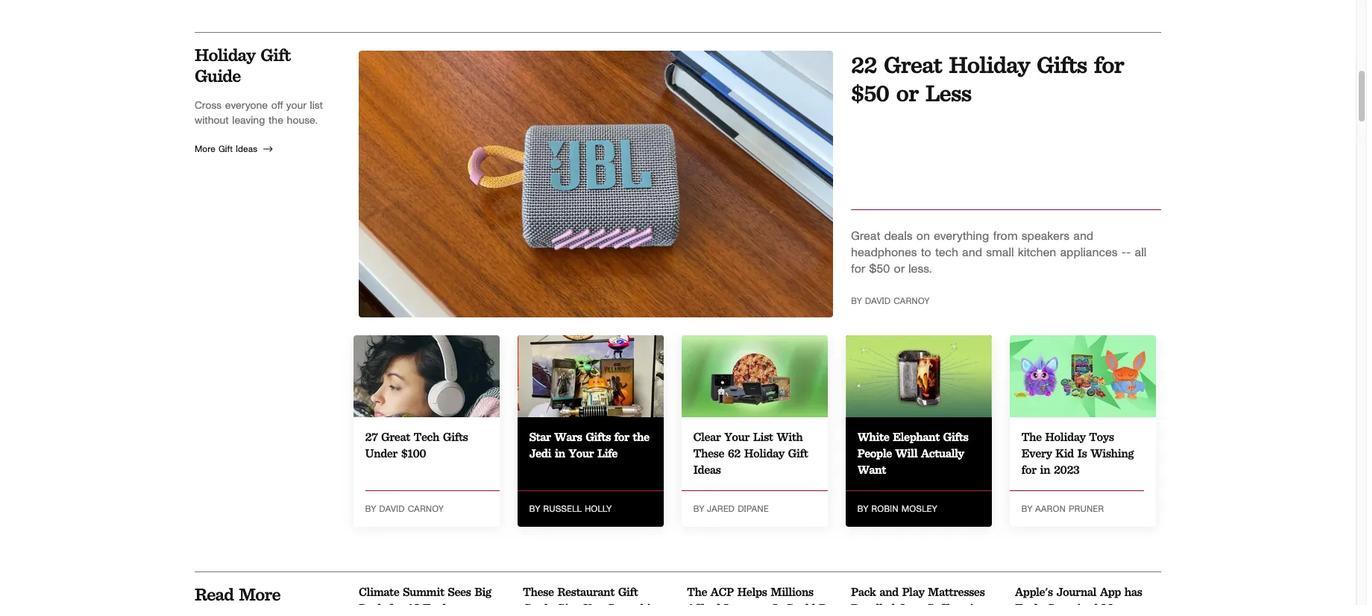Task type: describe. For each thing, give the bounding box(es) containing it.
a collection of gift ideas, including an air fryer, turntable, home brewing kit, flannel cookie blanket and more against a green background. image
[[682, 335, 828, 417]]

gifts inside 27 great tech gifts under $100
[[443, 430, 468, 444]]

pack
[[851, 585, 876, 599]]

could
[[785, 602, 816, 606]]

by for white elephant gifts people will actually want
[[858, 505, 868, 514]]

holiday inside clear your list with these 62 holiday gift ideas
[[744, 447, 785, 461]]

off
[[271, 101, 283, 111]]

appliances
[[1060, 247, 1118, 259]]

ideas inside clear your list with these 62 holiday gift ideas
[[693, 463, 721, 477]]

under
[[365, 447, 398, 461]]

speakers
[[1022, 231, 1070, 243]]

gifts inside 22 great holiday gifts for $50 or less
[[1037, 50, 1087, 79]]

the inside cross everyone off your list without leaving the house.
[[269, 115, 283, 126]]

by down headphones
[[851, 297, 862, 306]]

elephant
[[893, 430, 940, 444]]

your inside star wars gifts for the jedi in your life
[[569, 447, 594, 461]]

in inside the holiday toys every kid is wishing for in 2023
[[1040, 463, 1051, 477]]

dipane
[[738, 505, 769, 514]]

cards
[[523, 602, 553, 606]]

or inside great deals on everything from speakers and headphones to tech and small kitchen appliances -- all for $50 or less.
[[894, 264, 905, 276]]

jared
[[707, 505, 735, 514]]

guide
[[195, 65, 241, 86]]

hyperchiller beverage cooler against a green background. image
[[846, 335, 992, 417]]

truly
[[1015, 602, 1044, 606]]

holiday inside holiday gift guide
[[195, 44, 255, 65]]

$100
[[401, 447, 426, 461]]

life
[[598, 447, 618, 461]]

everyone
[[225, 101, 268, 111]]

house.
[[287, 115, 318, 126]]

less
[[926, 78, 971, 107]]

mattresses
[[928, 585, 985, 599]]

$50 inside great deals on everything from speakers and headphones to tech and small kitchen appliances -- all for $50 or less.
[[869, 264, 890, 276]]

read more
[[195, 584, 280, 605]]

holiday inside the holiday toys every kid is wishing for in 2023
[[1045, 430, 1086, 444]]

the acp helps millions afford internet. it could b link
[[687, 585, 833, 606]]

these restaurant gift cards give you somethin
[[523, 585, 663, 606]]

holiday gift guide
[[195, 44, 291, 86]]

pack and play mattresses recalled over suffocatio
[[851, 585, 986, 606]]

0 vertical spatial ideas
[[236, 145, 257, 153]]

clear
[[693, 430, 721, 444]]

aaron
[[1035, 505, 1066, 514]]

0 vertical spatial by david carnoy
[[851, 297, 930, 306]]

$50 inside 22 great holiday gifts for $50 or less
[[851, 78, 889, 107]]

or inside 22 great holiday gifts for $50 or less
[[896, 78, 919, 107]]

actually
[[921, 447, 964, 461]]

millions
[[771, 585, 814, 599]]

sees
[[448, 585, 471, 599]]

pack and play mattresses recalled over suffocatio link
[[851, 585, 997, 606]]

1 - from the left
[[1122, 247, 1127, 259]]

27 great tech gifts under $100
[[365, 430, 468, 461]]

has
[[1125, 585, 1142, 599]]

big
[[475, 585, 491, 599]]

app
[[1100, 585, 1121, 599]]

white
[[858, 430, 889, 444]]

gift inside clear your list with these 62 holiday gift ideas
[[788, 447, 808, 461]]

wars
[[555, 430, 582, 444]]

restaurant
[[557, 585, 615, 599]]

27
[[365, 430, 378, 444]]

0 horizontal spatial by david carnoy
[[365, 505, 444, 514]]

push
[[359, 602, 385, 606]]

russell
[[543, 505, 582, 514]]

afford
[[687, 602, 720, 606]]

more gift ideas link
[[195, 140, 341, 158]]

will
[[896, 447, 918, 461]]

apple's journal app has truly surprised me link
[[1015, 585, 1162, 606]]

deals
[[884, 231, 913, 243]]

cross everyone off your list without leaving the house.
[[195, 101, 323, 126]]

1 vertical spatial and
[[962, 247, 983, 259]]

toys
[[1089, 430, 1114, 444]]

kid
[[1056, 447, 1074, 461]]

want
[[858, 463, 886, 477]]

on
[[917, 231, 930, 243]]

with
[[777, 430, 803, 444]]

great deals on everything from speakers and headphones to tech and small kitchen appliances -- all for $50 or less.
[[851, 231, 1147, 276]]

these inside clear your list with these 62 holiday gift ideas
[[693, 447, 724, 461]]

great for 22 great holiday gifts for $50 or less
[[884, 50, 942, 79]]

read
[[195, 584, 234, 605]]

by robin mosley
[[858, 505, 938, 514]]

22 great holiday gifts for $50 or less
[[851, 50, 1124, 107]]

without
[[195, 115, 229, 126]]

people
[[858, 447, 892, 461]]

you
[[584, 602, 604, 606]]

to
[[921, 247, 932, 259]]

gift inside holiday gift guide
[[261, 44, 291, 65]]

less.
[[909, 264, 932, 276]]

1 vertical spatial carnoy
[[408, 505, 444, 514]]

ai
[[407, 602, 419, 606]]

by for star wars gifts for the jedi in your life
[[529, 505, 540, 514]]

small
[[986, 247, 1014, 259]]



Task type: locate. For each thing, give the bounding box(es) containing it.
holiday inside 22 great holiday gifts for $50 or less
[[949, 50, 1030, 79]]

0 vertical spatial david
[[865, 297, 891, 306]]

great right 22
[[884, 50, 942, 79]]

the up afford
[[687, 585, 707, 599]]

these down clear in the right of the page
[[693, 447, 724, 461]]

headphones
[[851, 247, 917, 259]]

0 vertical spatial and
[[1074, 231, 1094, 243]]

or left 'less'
[[896, 78, 919, 107]]

1 vertical spatial these
[[523, 585, 554, 599]]

the acp helps millions afford internet. it could b
[[687, 585, 832, 606]]

img 5523 edit.jpg image
[[517, 335, 664, 417]]

holly
[[585, 505, 612, 514]]

small jbl go 3 speaker resting on a table near a stack of books. image
[[359, 51, 833, 317]]

1 vertical spatial david
[[379, 505, 405, 514]]

0 vertical spatial more
[[195, 145, 215, 153]]

summit
[[403, 585, 444, 599]]

1 vertical spatial ideas
[[693, 463, 721, 477]]

0 horizontal spatial and
[[880, 585, 899, 599]]

me
[[1102, 602, 1118, 606]]

by for the holiday toys every kid is wishing for in 2023
[[1022, 505, 1033, 514]]

in inside star wars gifts for the jedi in your life
[[555, 447, 565, 461]]

holiday
[[195, 44, 255, 65], [949, 50, 1030, 79], [1045, 430, 1086, 444], [744, 447, 785, 461]]

star wars gifts for the jedi in your life
[[529, 430, 649, 461]]

by left "aaron"
[[1022, 505, 1033, 514]]

the sony ch-520 is are budget on-ear headphones that sound surprisingly good image
[[353, 335, 499, 417]]

for inside 'climate summit sees big push for ai tools'
[[388, 602, 403, 606]]

david down headphones
[[865, 297, 891, 306]]

the inside star wars gifts for the jedi in your life
[[633, 430, 649, 444]]

white elephant gifts people will actually want
[[858, 430, 969, 477]]

wishing
[[1091, 447, 1134, 461]]

and inside pack and play mattresses recalled over suffocatio
[[880, 585, 899, 599]]

david down under
[[379, 505, 405, 514]]

holiday toys image
[[1010, 335, 1156, 417]]

gift down with
[[788, 447, 808, 461]]

gift inside these restaurant gift cards give you somethin
[[618, 585, 638, 599]]

by russell holly
[[529, 505, 612, 514]]

1 horizontal spatial the
[[1022, 430, 1042, 444]]

everything
[[934, 231, 989, 243]]

1 vertical spatial great
[[851, 231, 881, 243]]

the holiday toys every kid is wishing for in 2023
[[1022, 430, 1134, 477]]

more right read
[[239, 584, 280, 605]]

carnoy
[[894, 297, 930, 306], [408, 505, 444, 514]]

0 horizontal spatial the
[[269, 115, 283, 126]]

for inside the holiday toys every kid is wishing for in 2023
[[1022, 463, 1037, 477]]

and down everything
[[962, 247, 983, 259]]

gift up off
[[261, 44, 291, 65]]

climate summit sees big push for ai tools link
[[359, 585, 505, 606]]

0 horizontal spatial your
[[569, 447, 594, 461]]

the
[[269, 115, 283, 126], [633, 430, 649, 444]]

the up every
[[1022, 430, 1042, 444]]

or left less.
[[894, 264, 905, 276]]

62
[[728, 447, 741, 461]]

great inside 27 great tech gifts under $100
[[381, 430, 410, 444]]

these inside these restaurant gift cards give you somethin
[[523, 585, 554, 599]]

0 horizontal spatial more
[[195, 145, 215, 153]]

1 horizontal spatial ideas
[[693, 463, 721, 477]]

1 horizontal spatial the
[[633, 430, 649, 444]]

is
[[1078, 447, 1087, 461]]

2 vertical spatial great
[[381, 430, 410, 444]]

1 horizontal spatial and
[[962, 247, 983, 259]]

1 vertical spatial or
[[894, 264, 905, 276]]

david
[[865, 297, 891, 306], [379, 505, 405, 514]]

or
[[896, 78, 919, 107], [894, 264, 905, 276]]

1 horizontal spatial your
[[725, 430, 750, 444]]

2 - from the left
[[1127, 247, 1131, 259]]

for inside great deals on everything from speakers and headphones to tech and small kitchen appliances -- all for $50 or less.
[[851, 264, 865, 276]]

0 horizontal spatial david
[[379, 505, 405, 514]]

gifts inside white elephant gifts people will actually want
[[943, 430, 969, 444]]

for inside star wars gifts for the jedi in your life
[[614, 430, 629, 444]]

0 vertical spatial these
[[693, 447, 724, 461]]

by left the robin
[[858, 505, 868, 514]]

play
[[902, 585, 925, 599]]

your inside clear your list with these 62 holiday gift ideas
[[725, 430, 750, 444]]

the inside the holiday toys every kid is wishing for in 2023
[[1022, 430, 1042, 444]]

1 horizontal spatial these
[[693, 447, 724, 461]]

your down wars
[[569, 447, 594, 461]]

carnoy down less.
[[894, 297, 930, 306]]

in down wars
[[555, 447, 565, 461]]

gifts inside star wars gifts for the jedi in your life
[[586, 430, 611, 444]]

0 vertical spatial the
[[269, 115, 283, 126]]

star
[[529, 430, 551, 444]]

and up recalled
[[880, 585, 899, 599]]

clear your list with these 62 holiday gift ideas
[[693, 430, 808, 477]]

ideas down clear in the right of the page
[[693, 463, 721, 477]]

great up headphones
[[851, 231, 881, 243]]

list
[[310, 101, 323, 111]]

it
[[773, 602, 782, 606]]

1 vertical spatial the
[[687, 585, 707, 599]]

the
[[1022, 430, 1042, 444], [687, 585, 707, 599]]

0 horizontal spatial the
[[687, 585, 707, 599]]

by aaron pruner
[[1022, 505, 1104, 514]]

leaving
[[232, 115, 265, 126]]

2 horizontal spatial and
[[1074, 231, 1094, 243]]

climate
[[359, 585, 399, 599]]

1 horizontal spatial in
[[1040, 463, 1051, 477]]

great for 27 great tech gifts under $100
[[381, 430, 410, 444]]

these restaurant gift cards give you somethin link
[[523, 585, 669, 606]]

0 horizontal spatial ideas
[[236, 145, 257, 153]]

1 horizontal spatial david
[[865, 297, 891, 306]]

1 vertical spatial more
[[239, 584, 280, 605]]

great inside great deals on everything from speakers and headphones to tech and small kitchen appliances -- all for $50 or less.
[[851, 231, 881, 243]]

0 horizontal spatial these
[[523, 585, 554, 599]]

2 vertical spatial and
[[880, 585, 899, 599]]

by down under
[[365, 505, 376, 514]]

by david carnoy
[[851, 297, 930, 306], [365, 505, 444, 514]]

1 vertical spatial in
[[1040, 463, 1051, 477]]

by for clear your list with these 62 holiday gift ideas
[[693, 505, 704, 514]]

more gift ideas
[[195, 145, 257, 153]]

1 vertical spatial the
[[633, 430, 649, 444]]

ideas down leaving
[[236, 145, 257, 153]]

for inside 22 great holiday gifts for $50 or less
[[1094, 50, 1124, 79]]

great up under
[[381, 430, 410, 444]]

more down without
[[195, 145, 215, 153]]

in
[[555, 447, 565, 461], [1040, 463, 1051, 477]]

by david carnoy down the $100
[[365, 505, 444, 514]]

gifts
[[1037, 50, 1087, 79], [443, 430, 468, 444], [586, 430, 611, 444], [943, 430, 969, 444]]

by jared dipane
[[693, 505, 769, 514]]

1 vertical spatial $50
[[869, 264, 890, 276]]

in down every
[[1040, 463, 1051, 477]]

by for 27 great tech gifts under $100
[[365, 505, 376, 514]]

1 vertical spatial by david carnoy
[[365, 505, 444, 514]]

apple's
[[1015, 585, 1053, 599]]

internet.
[[724, 602, 769, 606]]

2023
[[1054, 463, 1080, 477]]

by david carnoy down less.
[[851, 297, 930, 306]]

give
[[557, 602, 580, 606]]

over
[[899, 602, 924, 606]]

by left jared
[[693, 505, 704, 514]]

for
[[1094, 50, 1124, 79], [851, 264, 865, 276], [614, 430, 629, 444], [1022, 463, 1037, 477], [388, 602, 403, 606]]

22
[[851, 50, 877, 79]]

jedi
[[529, 447, 551, 461]]

tech
[[935, 247, 959, 259]]

0 vertical spatial or
[[896, 78, 919, 107]]

the inside the acp helps millions afford internet. it could b
[[687, 585, 707, 599]]

more
[[195, 145, 215, 153], [239, 584, 280, 605]]

all
[[1135, 247, 1147, 259]]

gift right "restaurant"
[[618, 585, 638, 599]]

kitchen
[[1018, 247, 1057, 259]]

the for the holiday toys every kid is wishing for in 2023
[[1022, 430, 1042, 444]]

your
[[286, 101, 307, 111]]

the left clear in the right of the page
[[633, 430, 649, 444]]

the for the acp helps millions afford internet. it could b
[[687, 585, 707, 599]]

ideas
[[236, 145, 257, 153], [693, 463, 721, 477]]

cross
[[195, 101, 222, 111]]

the down off
[[269, 115, 283, 126]]

1 vertical spatial your
[[569, 447, 594, 461]]

your up 62
[[725, 430, 750, 444]]

list
[[753, 430, 773, 444]]

journal
[[1057, 585, 1097, 599]]

pruner
[[1069, 505, 1104, 514]]

helps
[[737, 585, 767, 599]]

carnoy down the $100
[[408, 505, 444, 514]]

1 horizontal spatial by david carnoy
[[851, 297, 930, 306]]

0 horizontal spatial in
[[555, 447, 565, 461]]

gift down without
[[219, 145, 233, 153]]

0 vertical spatial $50
[[851, 78, 889, 107]]

great inside 22 great holiday gifts for $50 or less
[[884, 50, 942, 79]]

2 horizontal spatial great
[[884, 50, 942, 79]]

0 horizontal spatial carnoy
[[408, 505, 444, 514]]

1 horizontal spatial great
[[851, 231, 881, 243]]

recalled
[[851, 602, 895, 606]]

climate summit sees big push for ai tools
[[359, 585, 491, 606]]

1 horizontal spatial carnoy
[[894, 297, 930, 306]]

every
[[1022, 447, 1052, 461]]

gift
[[261, 44, 291, 65], [219, 145, 233, 153], [788, 447, 808, 461], [618, 585, 638, 599]]

and up appliances
[[1074, 231, 1094, 243]]

0 vertical spatial carnoy
[[894, 297, 930, 306]]

surprised
[[1048, 602, 1098, 606]]

by left russell
[[529, 505, 540, 514]]

tech
[[414, 430, 439, 444]]

mosley
[[902, 505, 938, 514]]

0 vertical spatial great
[[884, 50, 942, 79]]

0 vertical spatial the
[[1022, 430, 1042, 444]]

from
[[993, 231, 1018, 243]]

1 horizontal spatial more
[[239, 584, 280, 605]]

0 horizontal spatial great
[[381, 430, 410, 444]]

$50
[[851, 78, 889, 107], [869, 264, 890, 276]]

robin
[[872, 505, 899, 514]]

-
[[1122, 247, 1127, 259], [1127, 247, 1131, 259]]

0 vertical spatial your
[[725, 430, 750, 444]]

acp
[[711, 585, 734, 599]]

0 vertical spatial in
[[555, 447, 565, 461]]

these up cards
[[523, 585, 554, 599]]



Task type: vqa. For each thing, say whether or not it's contained in the screenshot.
surprised
yes



